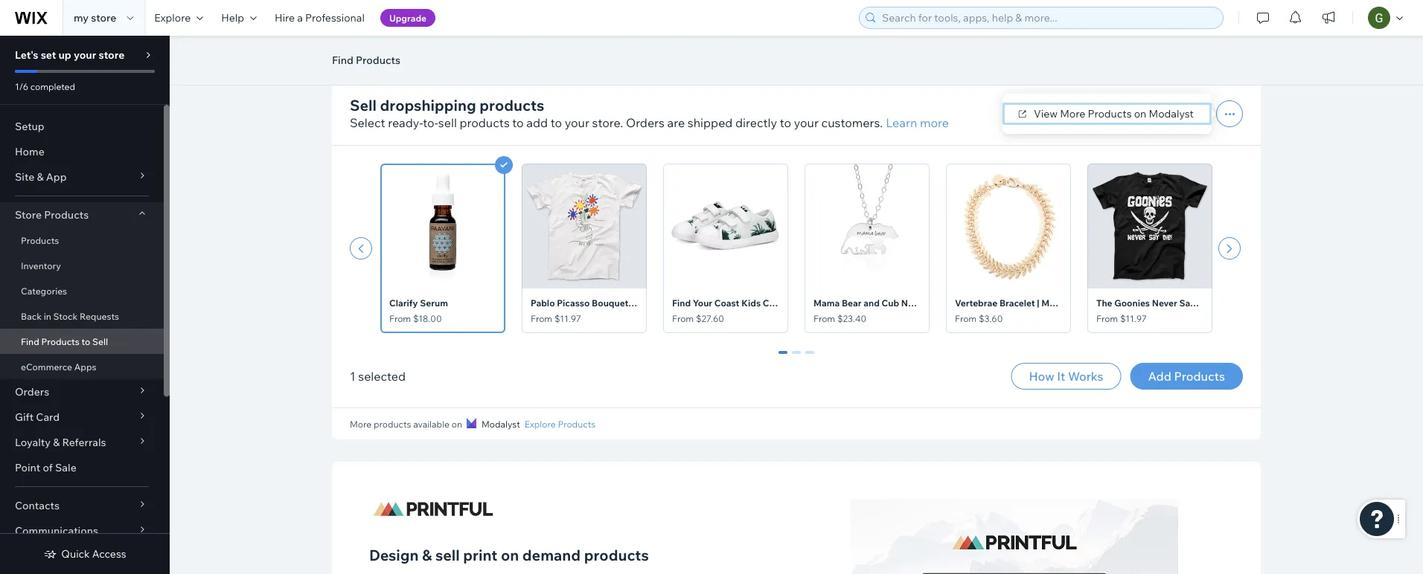 Task type: describe. For each thing, give the bounding box(es) containing it.
a
[[297, 11, 303, 24]]

ecommerce
[[21, 361, 72, 373]]

$27.60
[[696, 313, 724, 325]]

demand
[[522, 546, 581, 565]]

set
[[41, 48, 56, 61]]

point of sale link
[[0, 456, 164, 481]]

help
[[221, 11, 244, 24]]

card
[[36, 411, 60, 424]]

store.
[[592, 115, 623, 130]]

dropshipping
[[380, 96, 476, 114]]

store
[[15, 208, 42, 221]]

explore products for explore products link related to first modalyst link from the bottom
[[525, 419, 596, 430]]

my
[[74, 11, 89, 24]]

2 from $11.97 from the left
[[1097, 313, 1147, 325]]

to right directly
[[780, 115, 791, 130]]

apps
[[74, 361, 96, 373]]

add products button
[[1130, 363, 1243, 390]]

0 1 2
[[780, 351, 813, 365]]

let's
[[15, 48, 38, 61]]

how it works
[[1029, 369, 1104, 384]]

more products available on for first modalyst link from the bottom
[[350, 419, 462, 430]]

select
[[350, 115, 385, 130]]

are
[[667, 115, 685, 130]]

pf logo color black 2 svg image
[[369, 500, 497, 520]]

quick access button
[[43, 548, 126, 561]]

home
[[15, 145, 45, 158]]

to-
[[423, 115, 438, 130]]

sidebar element
[[0, 36, 170, 575]]

1/6 completed
[[15, 81, 75, 92]]

site & app button
[[0, 165, 164, 190]]

from inside vertebrae bracelet | more colors available from $3.60
[[955, 313, 977, 325]]

on inside button
[[1134, 107, 1147, 120]]

vertebrae
[[955, 298, 998, 309]]

up
[[58, 48, 71, 61]]

explore for first modalyst link from the bottom
[[525, 419, 556, 430]]

inventory link
[[0, 253, 164, 278]]

requests
[[80, 311, 119, 322]]

back
[[21, 311, 42, 322]]

& for design
[[422, 546, 432, 565]]

contacts button
[[0, 494, 164, 519]]

shipped
[[688, 115, 733, 130]]

learn
[[886, 115, 918, 130]]

let's set up your store
[[15, 48, 125, 61]]

2
[[807, 351, 813, 365]]

point
[[15, 462, 40, 475]]

1 selected
[[350, 369, 406, 384]]

sell inside sidebar element
[[92, 336, 108, 347]]

serum
[[420, 298, 448, 309]]

6 from from the left
[[1097, 313, 1118, 325]]

contacts
[[15, 500, 60, 513]]

setup
[[15, 120, 44, 133]]

more inside vertebrae bracelet | more colors available from $3.60
[[1042, 298, 1064, 309]]

0
[[780, 351, 786, 365]]

1 vertical spatial 1
[[350, 369, 356, 384]]

view more products on modalyst button
[[1003, 103, 1212, 125]]

products up add
[[480, 96, 544, 114]]

products for explore products link related to first modalyst link from the bottom
[[558, 419, 596, 430]]

completed
[[30, 81, 75, 92]]

sell inside sell dropshipping products select ready-to-sell products to add to your store. orders are shipped directly to your customers. learn more
[[438, 115, 457, 130]]

works
[[1068, 369, 1104, 384]]

hire a professional link
[[266, 0, 374, 36]]

|
[[1037, 298, 1040, 309]]

sell inside sell dropshipping products select ready-to-sell products to add to your store. orders are shipped directly to your customers. learn more
[[350, 96, 377, 114]]

products link
[[0, 228, 164, 253]]

selected
[[358, 369, 406, 384]]

categories
[[21, 286, 67, 297]]

find products
[[332, 54, 400, 67]]

view
[[1034, 107, 1058, 120]]

Search for tools, apps, help & more... field
[[878, 7, 1219, 28]]

add
[[527, 115, 548, 130]]

products left add
[[460, 115, 510, 130]]

directly
[[736, 115, 777, 130]]

site & app
[[15, 170, 67, 184]]

find products button
[[325, 49, 408, 71]]

products for explore products link related to 1st modalyst link from the top
[[558, 39, 596, 50]]

3 from from the left
[[672, 313, 694, 325]]

& for site
[[37, 170, 44, 184]]

quick access
[[61, 548, 126, 561]]

setup link
[[0, 114, 164, 139]]

products right demand on the left bottom of the page
[[584, 546, 649, 565]]

site
[[15, 170, 34, 184]]

upgrade button
[[380, 9, 436, 27]]

bear
[[842, 298, 862, 309]]

back in stock requests
[[21, 311, 119, 322]]

from inside clarify serum from $18.00
[[389, 313, 411, 325]]

0 vertical spatial store
[[91, 11, 116, 24]]

necklace
[[901, 298, 941, 309]]

1 $11.97 from the left
[[555, 313, 581, 325]]

store products
[[15, 208, 89, 221]]

mama bear and cub necklace from $23.40
[[814, 298, 941, 325]]

communications button
[[0, 519, 164, 544]]

your inside sidebar element
[[74, 48, 96, 61]]

1 vertical spatial sell
[[436, 546, 460, 565]]

home link
[[0, 139, 164, 165]]



Task type: vqa. For each thing, say whether or not it's contained in the screenshot.
the rightmost The
no



Task type: locate. For each thing, give the bounding box(es) containing it.
loyalty & referrals button
[[0, 430, 164, 456]]

to inside sidebar element
[[82, 336, 90, 347]]

hire
[[275, 11, 295, 24]]

upgrade
[[389, 12, 427, 23]]

1 more products available on from the top
[[350, 39, 462, 50]]

products up find products
[[374, 39, 411, 50]]

orders up gift card
[[15, 386, 49, 399]]

find inside button
[[332, 54, 354, 67]]

1 horizontal spatial your
[[565, 115, 590, 130]]

more up find products
[[350, 39, 372, 50]]

2 explore products from the top
[[525, 419, 596, 430]]

1 vertical spatial find
[[21, 336, 39, 347]]

0 vertical spatial sell
[[350, 96, 377, 114]]

products down selected
[[374, 419, 411, 430]]

more products available on down upgrade button at the top of the page
[[350, 39, 462, 50]]

1 vertical spatial explore
[[525, 39, 556, 50]]

2 modalyst link from the top
[[467, 418, 520, 431]]

& inside the loyalty & referrals popup button
[[53, 436, 60, 449]]

1 explore products from the top
[[525, 39, 596, 50]]

available for 1st modalyst link from the top
[[413, 39, 450, 50]]

gift
[[15, 411, 34, 424]]

back in stock requests link
[[0, 304, 164, 329]]

1 vertical spatial available
[[413, 419, 450, 430]]

cub
[[882, 298, 899, 309]]

products for find products button
[[356, 54, 400, 67]]

from $27.60
[[672, 313, 724, 325]]

1 horizontal spatial &
[[53, 436, 60, 449]]

1 vertical spatial store
[[99, 48, 125, 61]]

referrals
[[62, 436, 106, 449]]

it
[[1057, 369, 1066, 384]]

0 vertical spatial 1
[[794, 351, 800, 365]]

0 vertical spatial modalyst link
[[467, 38, 520, 51]]

quick
[[61, 548, 90, 561]]

$3.60
[[979, 313, 1003, 325]]

1 horizontal spatial orders
[[626, 115, 665, 130]]

colors
[[1066, 298, 1094, 309]]

2 available from the top
[[413, 419, 450, 430]]

find products to sell link
[[0, 329, 164, 354]]

professional
[[305, 11, 365, 24]]

2 more products available on from the top
[[350, 419, 462, 430]]

products for find products to sell link
[[41, 336, 80, 347]]

2 $11.97 from the left
[[1120, 313, 1147, 325]]

store products button
[[0, 202, 164, 228]]

find for find products to sell
[[21, 336, 39, 347]]

0 horizontal spatial orders
[[15, 386, 49, 399]]

from inside mama bear and cub necklace from $23.40
[[814, 313, 835, 325]]

products inside dropdown button
[[44, 208, 89, 221]]

more
[[350, 39, 372, 50], [1060, 107, 1086, 120], [1042, 298, 1064, 309], [350, 419, 372, 430]]

1 horizontal spatial 1
[[794, 351, 800, 365]]

find for find products
[[332, 54, 354, 67]]

1 horizontal spatial sell
[[350, 96, 377, 114]]

orders
[[626, 115, 665, 130], [15, 386, 49, 399]]

store inside sidebar element
[[99, 48, 125, 61]]

0 vertical spatial sell
[[438, 115, 457, 130]]

hire a professional
[[275, 11, 365, 24]]

your left "store."
[[565, 115, 590, 130]]

clarify serum from $18.00
[[389, 298, 448, 325]]

0 vertical spatial modalyst
[[482, 39, 520, 50]]

find inside sidebar element
[[21, 336, 39, 347]]

explore
[[154, 11, 191, 24], [525, 39, 556, 50], [525, 419, 556, 430]]

0 vertical spatial explore
[[154, 11, 191, 24]]

1 horizontal spatial from $11.97
[[1097, 313, 1147, 325]]

gift card
[[15, 411, 60, 424]]

1 vertical spatial modalyst
[[1149, 107, 1194, 120]]

sell left print
[[436, 546, 460, 565]]

1/6
[[15, 81, 28, 92]]

& right design
[[422, 546, 432, 565]]

orders left are
[[626, 115, 665, 130]]

products for add products button
[[1174, 369, 1225, 384]]

help button
[[212, 0, 266, 36]]

sell
[[350, 96, 377, 114], [92, 336, 108, 347]]

2 horizontal spatial your
[[794, 115, 819, 130]]

1 vertical spatial orders
[[15, 386, 49, 399]]

modalyst link
[[467, 38, 520, 51], [467, 418, 520, 431]]

of
[[43, 462, 53, 475]]

to left add
[[512, 115, 524, 130]]

1 vertical spatial explore products
[[525, 419, 596, 430]]

orders inside 'popup button'
[[15, 386, 49, 399]]

view more products on modalyst
[[1034, 107, 1194, 120]]

1 vertical spatial more products available on
[[350, 419, 462, 430]]

2 explore products link from the top
[[525, 418, 596, 431]]

more down 1 selected
[[350, 419, 372, 430]]

more right '|'
[[1042, 298, 1064, 309]]

more products available on down selected
[[350, 419, 462, 430]]

0 horizontal spatial find
[[21, 336, 39, 347]]

1 vertical spatial explore products link
[[525, 418, 596, 431]]

stock
[[53, 311, 78, 322]]

add products
[[1148, 369, 1225, 384]]

explore for 1st modalyst link from the top
[[525, 39, 556, 50]]

to up apps
[[82, 336, 90, 347]]

0 horizontal spatial your
[[74, 48, 96, 61]]

1 from from the left
[[389, 313, 411, 325]]

design & sell print on demand products
[[369, 546, 649, 565]]

explore products link for 1st modalyst link from the top
[[525, 38, 596, 51]]

access
[[92, 548, 126, 561]]

0 horizontal spatial $11.97
[[555, 313, 581, 325]]

1 modalyst link from the top
[[467, 38, 520, 51]]

explore products link for first modalyst link from the bottom
[[525, 418, 596, 431]]

0 vertical spatial more products available on
[[350, 39, 462, 50]]

orders button
[[0, 380, 164, 405]]

bracelet
[[1000, 298, 1035, 309]]

0 vertical spatial explore products
[[525, 39, 596, 50]]

find down professional
[[332, 54, 354, 67]]

modalyst inside view more products on modalyst button
[[1149, 107, 1194, 120]]

sell up select
[[350, 96, 377, 114]]

clarify
[[389, 298, 418, 309]]

1 explore products link from the top
[[525, 38, 596, 51]]

available
[[1096, 298, 1135, 309]]

0 vertical spatial available
[[413, 39, 450, 50]]

& right loyalty
[[53, 436, 60, 449]]

store down the my store
[[99, 48, 125, 61]]

loyalty
[[15, 436, 51, 449]]

products for store products dropdown button
[[44, 208, 89, 221]]

loyalty & referrals
[[15, 436, 106, 449]]

$23.40
[[837, 313, 867, 325]]

explore products
[[525, 39, 596, 50], [525, 419, 596, 430]]

modalyst for explore products link related to first modalyst link from the bottom
[[482, 419, 520, 430]]

categories link
[[0, 278, 164, 304]]

gift card button
[[0, 405, 164, 430]]

explore products link
[[525, 38, 596, 51], [525, 418, 596, 431]]

4 from from the left
[[814, 313, 835, 325]]

2 vertical spatial modalyst
[[482, 419, 520, 430]]

0 vertical spatial find
[[332, 54, 354, 67]]

orders inside sell dropshipping products select ready-to-sell products to add to your store. orders are shipped directly to your customers. learn more
[[626, 115, 665, 130]]

mama
[[814, 298, 840, 309]]

sale
[[55, 462, 77, 475]]

0 vertical spatial &
[[37, 170, 44, 184]]

inventory
[[21, 260, 61, 271]]

products
[[558, 39, 596, 50], [356, 54, 400, 67], [1088, 107, 1132, 120], [44, 208, 89, 221], [21, 235, 59, 246], [41, 336, 80, 347], [1174, 369, 1225, 384], [558, 419, 596, 430]]

print
[[463, 546, 498, 565]]

more right view
[[1060, 107, 1086, 120]]

sell dropshipping products select ready-to-sell products to add to your store. orders are shipped directly to your customers. learn more
[[350, 96, 949, 130]]

1 available from the top
[[413, 39, 450, 50]]

on
[[452, 39, 462, 50], [1134, 107, 1147, 120], [452, 419, 462, 430], [501, 546, 519, 565]]

0 vertical spatial orders
[[626, 115, 665, 130]]

1 horizontal spatial $11.97
[[1120, 313, 1147, 325]]

more
[[920, 115, 949, 130]]

customers.
[[822, 115, 883, 130]]

5 from from the left
[[955, 313, 977, 325]]

add
[[1148, 369, 1172, 384]]

app
[[46, 170, 67, 184]]

store right my
[[91, 11, 116, 24]]

modalyst for explore products link related to 1st modalyst link from the top
[[482, 39, 520, 50]]

your right up in the top left of the page
[[74, 48, 96, 61]]

your
[[74, 48, 96, 61], [565, 115, 590, 130], [794, 115, 819, 130]]

more inside button
[[1060, 107, 1086, 120]]

sell down the dropshipping
[[438, 115, 457, 130]]

to right add
[[551, 115, 562, 130]]

more products available on for 1st modalyst link from the top
[[350, 39, 462, 50]]

1 horizontal spatial find
[[332, 54, 354, 67]]

1 vertical spatial &
[[53, 436, 60, 449]]

2 from from the left
[[531, 313, 553, 325]]

2 horizontal spatial &
[[422, 546, 432, 565]]

2 vertical spatial explore
[[525, 419, 556, 430]]

available for first modalyst link from the bottom
[[413, 419, 450, 430]]

$18.00
[[413, 313, 442, 325]]

communications
[[15, 525, 98, 538]]

& for loyalty
[[53, 436, 60, 449]]

find down back
[[21, 336, 39, 347]]

&
[[37, 170, 44, 184], [53, 436, 60, 449], [422, 546, 432, 565]]

0 vertical spatial explore products link
[[525, 38, 596, 51]]

explore products for explore products link related to 1st modalyst link from the top
[[525, 39, 596, 50]]

1 vertical spatial modalyst link
[[467, 418, 520, 431]]

design
[[369, 546, 419, 565]]

2 vertical spatial &
[[422, 546, 432, 565]]

learn more link
[[886, 114, 949, 132]]

ecommerce apps link
[[0, 354, 164, 380]]

0 horizontal spatial &
[[37, 170, 44, 184]]

find products to sell
[[21, 336, 108, 347]]

1 from $11.97 from the left
[[531, 313, 581, 325]]

point of sale
[[15, 462, 77, 475]]

sell down 'requests'
[[92, 336, 108, 347]]

modalyst
[[482, 39, 520, 50], [1149, 107, 1194, 120], [482, 419, 520, 430]]

products
[[374, 39, 411, 50], [480, 96, 544, 114], [460, 115, 510, 130], [374, 419, 411, 430], [584, 546, 649, 565]]

my store
[[74, 11, 116, 24]]

& inside "site & app" popup button
[[37, 170, 44, 184]]

& right site
[[37, 170, 44, 184]]

your left customers.
[[794, 115, 819, 130]]

0 horizontal spatial from $11.97
[[531, 313, 581, 325]]

0 horizontal spatial 1
[[350, 369, 356, 384]]

1 vertical spatial sell
[[92, 336, 108, 347]]

0 horizontal spatial sell
[[92, 336, 108, 347]]

1 right 0
[[794, 351, 800, 365]]

and
[[864, 298, 880, 309]]

1 left selected
[[350, 369, 356, 384]]



